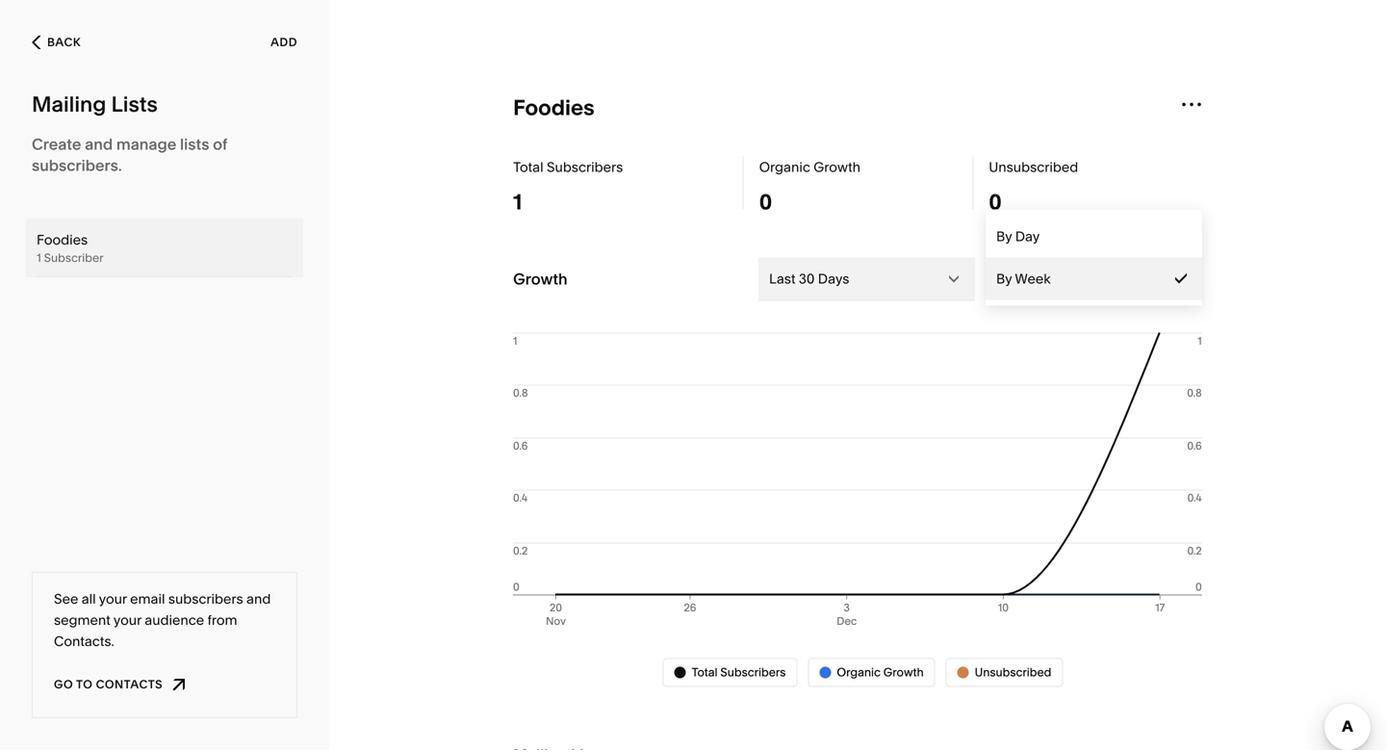 Task type: vqa. For each thing, say whether or not it's contained in the screenshot.
upcoming
no



Task type: locate. For each thing, give the bounding box(es) containing it.
subscriber
[[44, 251, 104, 265]]

1 vertical spatial and
[[247, 591, 271, 607]]

2 week from the top
[[1015, 271, 1051, 287]]

contacts
[[96, 677, 163, 691]]

1
[[513, 189, 522, 215], [37, 251, 41, 265]]

0 horizontal spatial 0
[[759, 189, 772, 215]]

go to contacts
[[54, 677, 163, 691]]

create
[[32, 135, 81, 154]]

by week
[[997, 271, 1051, 287], [997, 271, 1051, 287]]

week
[[1015, 271, 1051, 287], [1015, 271, 1051, 287]]

your right 'all'
[[99, 591, 127, 607]]

2 0 from the left
[[989, 189, 1002, 215]]

0 vertical spatial and
[[85, 135, 113, 154]]

lists
[[111, 91, 158, 117]]

and right 'subscribers'
[[247, 591, 271, 607]]

0 for organic growth
[[759, 189, 772, 215]]

your
[[99, 591, 127, 607], [114, 612, 141, 628]]

1 down the total
[[513, 189, 522, 215]]

list box
[[986, 215, 1203, 300]]

by day
[[997, 228, 1040, 245]]

0 up by day
[[989, 189, 1002, 215]]

0 horizontal spatial growth
[[513, 270, 568, 288]]

1 week from the top
[[1015, 271, 1051, 287]]

foodies up subscriber
[[37, 232, 88, 248]]

see
[[54, 591, 78, 607]]

all
[[82, 591, 96, 607]]

foodies for foodies 1 subscriber
[[37, 232, 88, 248]]

0 down organic
[[759, 189, 772, 215]]

back
[[47, 35, 81, 49]]

1 left subscriber
[[37, 251, 41, 265]]

foodies up total subscribers
[[513, 95, 595, 121]]

1 inside 'foodies 1 subscriber'
[[37, 251, 41, 265]]

0 horizontal spatial and
[[85, 135, 113, 154]]

mailing
[[32, 91, 106, 117]]

0
[[759, 189, 772, 215], [989, 189, 1002, 215]]

1 vertical spatial foodies
[[37, 232, 88, 248]]

add
[[271, 35, 298, 49]]

by
[[997, 228, 1012, 245], [997, 271, 1012, 287], [997, 271, 1012, 287]]

add button
[[271, 25, 298, 60]]

0 vertical spatial 1
[[513, 189, 522, 215]]

see all your email subscribers and segment your audience from contacts.
[[54, 591, 271, 649]]

subscribers.
[[32, 156, 122, 175]]

1 vertical spatial 1
[[37, 251, 41, 265]]

1 horizontal spatial 0
[[989, 189, 1002, 215]]

0 horizontal spatial 1
[[37, 251, 41, 265]]

1 horizontal spatial and
[[247, 591, 271, 607]]

0 vertical spatial foodies
[[513, 95, 595, 121]]

1 0 from the left
[[759, 189, 772, 215]]

and up subscribers.
[[85, 135, 113, 154]]

foodies for foodies
[[513, 95, 595, 121]]

growth
[[814, 159, 861, 175], [513, 270, 568, 288]]

1 horizontal spatial growth
[[814, 159, 861, 175]]

your down email
[[114, 612, 141, 628]]

1 horizontal spatial foodies
[[513, 95, 595, 121]]

by inside popup button
[[997, 271, 1012, 287]]

week inside popup button
[[1015, 271, 1051, 287]]

manage
[[116, 135, 177, 154]]

0 horizontal spatial foodies
[[37, 232, 88, 248]]

total
[[513, 159, 544, 175]]

foodies inside 'foodies 1 subscriber'
[[37, 232, 88, 248]]

foodies
[[513, 95, 595, 121], [37, 232, 88, 248]]

by week button
[[986, 258, 1203, 300]]

and
[[85, 135, 113, 154], [247, 591, 271, 607]]

1 horizontal spatial 1
[[513, 189, 522, 215]]



Task type: describe. For each thing, give the bounding box(es) containing it.
subscribers
[[547, 159, 623, 175]]

mailing lists
[[32, 91, 158, 117]]

total subscribers
[[513, 159, 623, 175]]

contacts.
[[54, 633, 114, 649]]

create and manage lists of subscribers.
[[32, 135, 227, 175]]

back button
[[26, 21, 87, 64]]

1 vertical spatial your
[[114, 612, 141, 628]]

lists
[[180, 135, 209, 154]]

of
[[213, 135, 227, 154]]

go to contacts link
[[54, 667, 163, 702]]

organic growth
[[759, 159, 861, 175]]

day
[[1016, 228, 1040, 245]]

organic
[[759, 159, 811, 175]]

email
[[130, 591, 165, 607]]

unsubscribed
[[989, 159, 1079, 175]]

audience
[[145, 612, 204, 628]]

and inside create and manage lists of subscribers.
[[85, 135, 113, 154]]

0 vertical spatial growth
[[814, 159, 861, 175]]

go
[[54, 677, 73, 691]]

0 vertical spatial your
[[99, 591, 127, 607]]

from
[[208, 612, 237, 628]]

1 vertical spatial growth
[[513, 270, 568, 288]]

subscribers
[[168, 591, 243, 607]]

foodies 1 subscriber
[[37, 232, 104, 265]]

and inside see all your email subscribers and segment your audience from contacts.
[[247, 591, 271, 607]]

list box containing by day
[[986, 215, 1203, 300]]

0 for unsubscribed
[[989, 189, 1002, 215]]

to
[[76, 677, 93, 691]]

segment
[[54, 612, 111, 628]]

by week inside popup button
[[997, 271, 1051, 287]]



